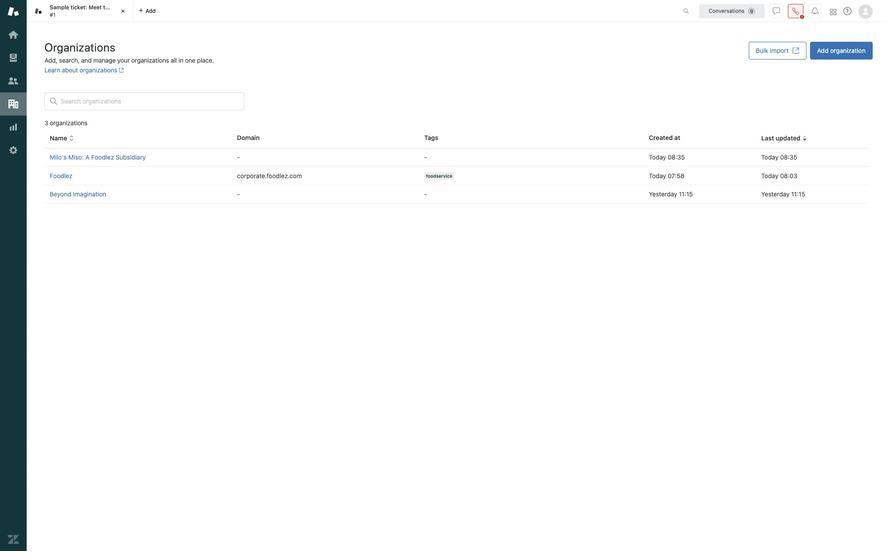 Task type: describe. For each thing, give the bounding box(es) containing it.
updated
[[776, 134, 801, 142]]

subsidiary
[[116, 153, 146, 161]]

bulk import button
[[749, 42, 807, 60]]

zendesk support image
[[8, 6, 19, 17]]

1 yesterday from the left
[[649, 190, 678, 198]]

0 vertical spatial foodlez
[[91, 153, 114, 161]]

learn about organizations link
[[44, 66, 124, 74]]

1 11:15 from the left
[[679, 190, 693, 198]]

close image
[[119, 7, 128, 16]]

add organization button
[[810, 42, 873, 60]]

Search organizations field
[[61, 97, 239, 105]]

3 organizations
[[44, 119, 88, 127]]

organizations
[[44, 40, 115, 54]]

tabs tab list
[[27, 0, 674, 22]]

created at
[[649, 134, 681, 141]]

bulk import
[[756, 47, 789, 54]]

add organization
[[818, 47, 866, 54]]

today down last
[[762, 153, 779, 161]]

reporting image
[[8, 121, 19, 133]]

name
[[50, 134, 67, 142]]

ticket:
[[71, 4, 87, 11]]

the
[[103, 4, 112, 11]]

imagination
[[73, 190, 106, 198]]

all
[[171, 56, 177, 64]]

in
[[179, 56, 183, 64]]

organizations image
[[8, 98, 19, 110]]

beyond
[[50, 190, 71, 198]]

add
[[818, 47, 829, 54]]

2 yesterday 11:15 from the left
[[762, 190, 806, 198]]

bulk
[[756, 47, 769, 54]]

at
[[675, 134, 681, 141]]

- down domain
[[237, 153, 240, 161]]

foodservice
[[426, 173, 453, 179]]

2 today 08:35 from the left
[[762, 153, 798, 161]]

organizations add, search, and manage your organizations all in one place.
[[44, 40, 214, 64]]

manage
[[93, 56, 116, 64]]

2 vertical spatial organizations
[[50, 119, 88, 127]]

organizations inside organizations add, search, and manage your organizations all in one place.
[[131, 56, 169, 64]]

corporate.foodlez.com
[[237, 172, 302, 179]]

a
[[85, 153, 90, 161]]

button displays agent's chat status as invisible. image
[[773, 7, 780, 14]]

beyond imagination link
[[50, 190, 106, 198]]

beyond imagination
[[50, 190, 106, 198]]

organization
[[831, 47, 866, 54]]

- down "corporate.foodlez.com"
[[237, 190, 240, 198]]

admin image
[[8, 144, 19, 156]]

import
[[770, 47, 789, 54]]

foodlez link
[[50, 172, 73, 179]]

1 vertical spatial organizations
[[80, 66, 117, 74]]

notifications image
[[812, 7, 819, 14]]

#1
[[50, 11, 56, 18]]

zendesk image
[[8, 534, 19, 545]]

created
[[649, 134, 673, 141]]

0 horizontal spatial foodlez
[[50, 172, 73, 179]]

milo's miso: a foodlez subsidiary link
[[50, 153, 146, 161]]

miso:
[[68, 153, 84, 161]]

conversations button
[[699, 4, 765, 18]]

1 yesterday 11:15 from the left
[[649, 190, 693, 198]]



Task type: locate. For each thing, give the bounding box(es) containing it.
one
[[185, 56, 196, 64]]

about
[[62, 66, 78, 74]]

yesterday down today 08:03 at the top of the page
[[762, 190, 790, 198]]

name button
[[50, 134, 74, 142]]

main element
[[0, 0, 27, 551]]

- down tags at top
[[424, 153, 427, 161]]

2 08:35 from the left
[[781, 153, 798, 161]]

2 yesterday from the left
[[762, 190, 790, 198]]

yesterday 11:15 down today 08:03 at the top of the page
[[762, 190, 806, 198]]

domain
[[237, 134, 260, 141]]

today
[[649, 153, 666, 161], [762, 153, 779, 161], [649, 172, 666, 179], [762, 172, 779, 179]]

sample
[[50, 4, 69, 11]]

today 08:35 up today 07:58
[[649, 153, 685, 161]]

1 horizontal spatial today 08:35
[[762, 153, 798, 161]]

today 08:03
[[762, 172, 798, 179]]

1 today 08:35 from the left
[[649, 153, 685, 161]]

yesterday
[[649, 190, 678, 198], [762, 190, 790, 198]]

sample ticket: meet the ticket #1
[[50, 4, 128, 18]]

- down foodservice
[[424, 190, 427, 198]]

yesterday 11:15
[[649, 190, 693, 198], [762, 190, 806, 198]]

0 horizontal spatial yesterday 11:15
[[649, 190, 693, 198]]

1 horizontal spatial yesterday 11:15
[[762, 190, 806, 198]]

today down created
[[649, 153, 666, 161]]

tags
[[424, 134, 439, 141]]

organizations up name button
[[50, 119, 88, 127]]

learn about organizations
[[44, 66, 117, 74]]

get started image
[[8, 29, 19, 40]]

add button
[[133, 0, 161, 22]]

milo's
[[50, 153, 67, 161]]

-
[[237, 153, 240, 161], [424, 153, 427, 161], [237, 190, 240, 198], [424, 190, 427, 198]]

tab
[[27, 0, 133, 22]]

08:35 up 07:58
[[668, 153, 685, 161]]

yesterday 11:15 down today 07:58
[[649, 190, 693, 198]]

learn
[[44, 66, 60, 74]]

and
[[81, 56, 92, 64]]

0 horizontal spatial 08:35
[[668, 153, 685, 161]]

organizations left all at the left top of page
[[131, 56, 169, 64]]

1 horizontal spatial foodlez
[[91, 153, 114, 161]]

1 vertical spatial foodlez
[[50, 172, 73, 179]]

0 horizontal spatial 11:15
[[679, 190, 693, 198]]

11:15 down 08:03
[[792, 190, 806, 198]]

yesterday down today 07:58
[[649, 190, 678, 198]]

organizations
[[131, 56, 169, 64], [80, 66, 117, 74], [50, 119, 88, 127]]

today 08:35
[[649, 153, 685, 161], [762, 153, 798, 161]]

milo's miso: a foodlez subsidiary
[[50, 153, 146, 161]]

your
[[117, 56, 130, 64]]

ticket
[[113, 4, 128, 11]]

add
[[146, 7, 156, 14]]

customers image
[[8, 75, 19, 87]]

(opens in a new tab) image
[[117, 68, 124, 73]]

foodlez up beyond
[[50, 172, 73, 179]]

today 08:35 up today 08:03 at the top of the page
[[762, 153, 798, 161]]

0 horizontal spatial yesterday
[[649, 190, 678, 198]]

search,
[[59, 56, 80, 64]]

3
[[44, 119, 48, 127]]

1 horizontal spatial yesterday
[[762, 190, 790, 198]]

tab containing sample ticket: meet the ticket
[[27, 0, 133, 22]]

07:58
[[668, 172, 685, 179]]

2 11:15 from the left
[[792, 190, 806, 198]]

get help image
[[844, 7, 852, 15]]

last updated button
[[762, 134, 808, 142]]

last updated
[[762, 134, 801, 142]]

place.
[[197, 56, 214, 64]]

08:03
[[781, 172, 798, 179]]

1 08:35 from the left
[[668, 153, 685, 161]]

0 vertical spatial organizations
[[131, 56, 169, 64]]

meet
[[89, 4, 102, 11]]

11:15
[[679, 190, 693, 198], [792, 190, 806, 198]]

1 horizontal spatial 08:35
[[781, 153, 798, 161]]

views image
[[8, 52, 19, 64]]

0 horizontal spatial today 08:35
[[649, 153, 685, 161]]

organizations down manage
[[80, 66, 117, 74]]

today 07:58
[[649, 172, 685, 179]]

foodlez right a
[[91, 153, 114, 161]]

today left 08:03
[[762, 172, 779, 179]]

conversations
[[709, 7, 745, 14]]

add,
[[44, 56, 57, 64]]

zendesk products image
[[831, 9, 837, 15]]

08:35
[[668, 153, 685, 161], [781, 153, 798, 161]]

08:35 up 08:03
[[781, 153, 798, 161]]

last
[[762, 134, 774, 142]]

foodlez
[[91, 153, 114, 161], [50, 172, 73, 179]]

11:15 down 07:58
[[679, 190, 693, 198]]

1 horizontal spatial 11:15
[[792, 190, 806, 198]]

today left 07:58
[[649, 172, 666, 179]]



Task type: vqa. For each thing, say whether or not it's contained in the screenshot.
viewed
no



